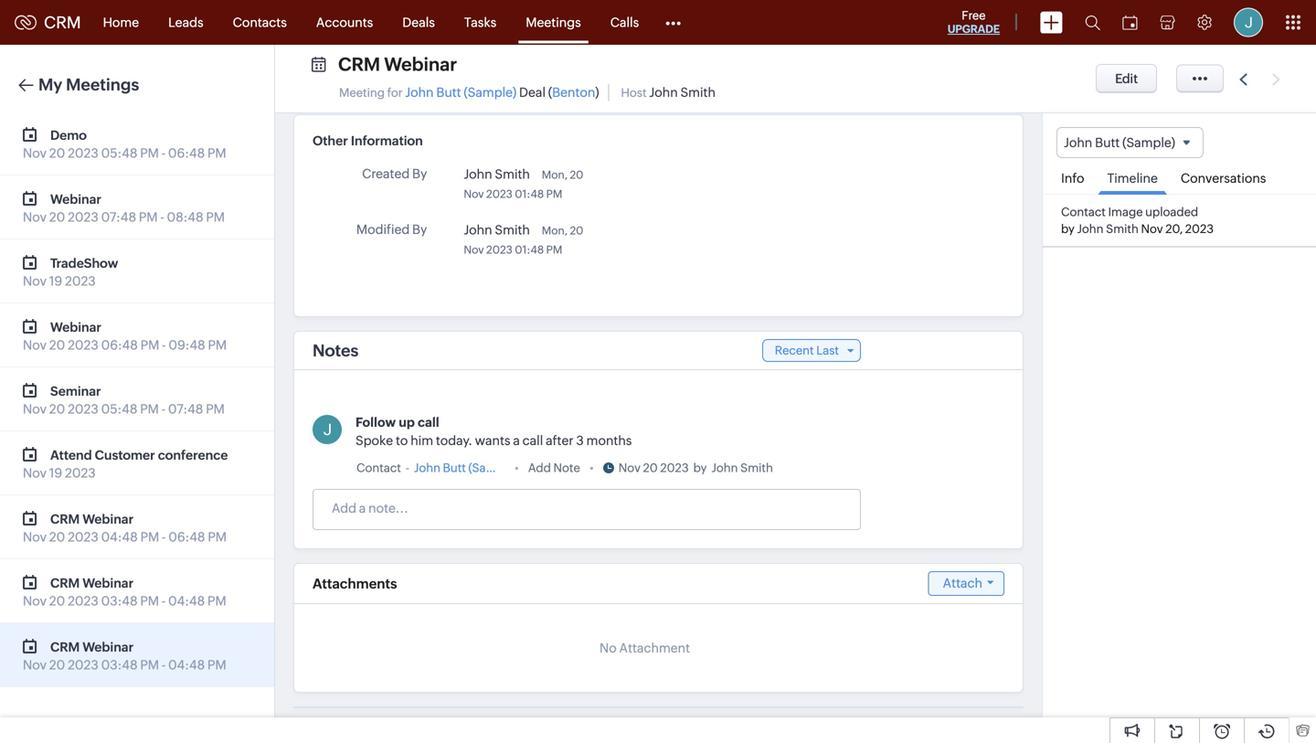 Task type: describe. For each thing, give the bounding box(es) containing it.
Add a note... field
[[314, 499, 860, 518]]

accounts link
[[302, 0, 388, 44]]

profile image
[[1234, 8, 1264, 37]]

20 inside seminar nov 20 2023 05:48 pm - 07:48 pm
[[49, 402, 65, 417]]

spoke
[[356, 433, 393, 448]]

demo
[[50, 128, 87, 143]]

uploaded
[[1146, 205, 1199, 219]]

add note link
[[528, 459, 581, 477]]

contacts link
[[218, 0, 302, 44]]

contact for contact image uploaded by john smith nov 20, 2023
[[1062, 205, 1106, 219]]

other
[[313, 134, 348, 148]]

timeline link
[[1099, 158, 1168, 195]]

2023 inside seminar nov 20 2023 05:48 pm - 07:48 pm
[[68, 402, 99, 417]]

2023 inside webinar nov 20 2023 07:48 pm - 08:48 pm
[[68, 210, 99, 224]]

other information
[[313, 134, 423, 148]]

john right 'nov 20 2023'
[[712, 461, 738, 475]]

tradeshow
[[50, 256, 118, 271]]

by john smith
[[694, 461, 773, 475]]

john smith for modified by
[[464, 223, 530, 237]]

free
[[962, 9, 986, 22]]

recent
[[775, 344, 814, 358]]

host
[[621, 86, 647, 100]]

06:48 inside demo nov 20 2023 05:48 pm - 06:48 pm
[[168, 146, 205, 160]]

my meetings
[[38, 75, 139, 94]]

meeting
[[339, 86, 385, 100]]

- inside 'webinar nov 20 2023 06:48 pm - 09:48 pm'
[[162, 338, 166, 353]]

search element
[[1074, 0, 1112, 45]]

nov inside crm webinar nov 20 2023 04:48 pm - 06:48 pm
[[23, 530, 47, 545]]

tradeshow nov 19 2023
[[23, 256, 118, 289]]

attachments
[[313, 576, 397, 592]]

conversations
[[1181, 171, 1267, 186]]

webinar inside webinar nov 20 2023 07:48 pm - 08:48 pm
[[50, 192, 101, 207]]

john down him
[[414, 461, 441, 475]]

smith inside contact image uploaded by john smith nov 20, 2023
[[1107, 222, 1139, 236]]

follow up call spoke to him today. wants a call after 3 months
[[356, 415, 632, 448]]

07:48 inside seminar nov 20 2023 05:48 pm - 07:48 pm
[[168, 402, 203, 417]]

1 • from the left
[[515, 461, 519, 475]]

- inside webinar nov 20 2023 07:48 pm - 08:48 pm
[[160, 210, 164, 224]]

nov 20 2023
[[619, 461, 689, 475]]

crm webinar nov 20 2023 04:48 pm - 06:48 pm
[[23, 512, 227, 545]]

calls link
[[596, 0, 654, 44]]

wants
[[475, 433, 511, 448]]

create menu element
[[1030, 0, 1074, 44]]

after
[[546, 433, 574, 448]]

by for modified by
[[412, 222, 427, 237]]

accounts
[[316, 15, 373, 30]]

butt for )
[[437, 85, 461, 100]]

attend customer conference nov 19 2023
[[23, 448, 228, 481]]

contacts
[[233, 15, 287, 30]]

john right for
[[405, 85, 434, 100]]

webinar nov 20 2023 07:48 pm - 08:48 pm
[[23, 192, 225, 224]]

2023 inside crm webinar nov 20 2023 04:48 pm - 06:48 pm
[[68, 530, 99, 545]]

nov inside webinar nov 20 2023 07:48 pm - 08:48 pm
[[23, 210, 47, 224]]

profile element
[[1224, 0, 1275, 44]]

nov inside contact image uploaded by john smith nov 20, 2023
[[1142, 222, 1164, 236]]

webinar nov 20 2023 06:48 pm - 09:48 pm
[[23, 320, 227, 353]]

john smith for created by
[[464, 167, 530, 182]]

crm link
[[15, 13, 81, 32]]

next record image
[[1273, 74, 1285, 85]]

john butt (sample)
[[1064, 135, 1176, 150]]

20,
[[1166, 222, 1183, 236]]

attachment
[[620, 641, 690, 656]]

attach link
[[929, 572, 1005, 596]]

tasks
[[464, 15, 497, 30]]

seminar
[[50, 384, 101, 399]]

months
[[587, 433, 632, 448]]

a
[[513, 433, 520, 448]]

2023 inside 'webinar nov 20 2023 06:48 pm - 09:48 pm'
[[68, 338, 99, 353]]

(sample) inside 'field'
[[1123, 135, 1176, 150]]

1 vertical spatial meetings
[[66, 75, 139, 94]]

deals
[[403, 15, 435, 30]]

info
[[1062, 171, 1085, 186]]

(
[[548, 85, 552, 100]]

20 inside webinar nov 20 2023 07:48 pm - 08:48 pm
[[49, 210, 65, 224]]

06:48 inside 'webinar nov 20 2023 06:48 pm - 09:48 pm'
[[101, 338, 138, 353]]

my
[[38, 75, 62, 94]]

0 horizontal spatial by
[[694, 461, 707, 475]]

08:48
[[167, 210, 204, 224]]

attach
[[943, 576, 983, 591]]

nov inside attend customer conference nov 19 2023
[[23, 466, 47, 481]]

05:48 for seminar
[[101, 402, 138, 417]]

notes
[[313, 341, 359, 360]]

)
[[596, 85, 599, 100]]

1 03:48 from the top
[[101, 594, 138, 609]]

to
[[396, 433, 408, 448]]

john right modified by
[[464, 223, 493, 237]]

20 inside 'webinar nov 20 2023 06:48 pm - 09:48 pm'
[[49, 338, 65, 353]]

calls
[[611, 15, 639, 30]]

benton link
[[552, 85, 596, 100]]

john right 'host'
[[650, 85, 678, 100]]

Other Modules field
[[654, 8, 693, 37]]

upgrade
[[948, 23, 1000, 35]]

follow
[[356, 415, 396, 430]]

2 03:48 from the top
[[101, 658, 138, 673]]

image
[[1109, 205, 1144, 219]]

benton
[[552, 85, 596, 100]]

previous record image
[[1240, 74, 1248, 85]]

contact image uploaded by john smith nov 20, 2023
[[1062, 205, 1214, 236]]

created by
[[362, 166, 427, 181]]

customer
[[95, 448, 155, 463]]

for
[[387, 86, 403, 100]]

09:48
[[169, 338, 205, 353]]

(sample) for )
[[464, 85, 517, 100]]

free upgrade
[[948, 9, 1000, 35]]

host john smith
[[621, 85, 716, 100]]

information
[[351, 134, 423, 148]]

create menu image
[[1041, 11, 1063, 33]]

no attachment
[[600, 641, 690, 656]]

06:48 inside crm webinar nov 20 2023 04:48 pm - 06:48 pm
[[168, 530, 205, 545]]

leads
[[168, 15, 204, 30]]

meetings link
[[511, 0, 596, 44]]

mon, 20 nov 2023 01:48 pm for created by
[[464, 169, 584, 200]]

01:48 for modified by
[[515, 244, 544, 256]]



Task type: vqa. For each thing, say whether or not it's contained in the screenshot.
Kayleigh Lace (Sample) link
no



Task type: locate. For each thing, give the bounding box(es) containing it.
0 vertical spatial 03:48
[[101, 594, 138, 609]]

recent last
[[775, 344, 839, 358]]

0 vertical spatial mon, 20 nov 2023 01:48 pm
[[464, 169, 584, 200]]

2 vertical spatial 04:48
[[168, 658, 205, 673]]

- inside seminar nov 20 2023 05:48 pm - 07:48 pm
[[162, 402, 166, 417]]

1 crm webinar nov 20 2023 03:48 pm - 04:48 pm from the top
[[23, 576, 227, 609]]

1 john smith from the top
[[464, 167, 530, 182]]

01:48 for created by
[[515, 188, 544, 200]]

• left add
[[515, 461, 519, 475]]

john up info link at the right top of page
[[1064, 135, 1093, 150]]

nov
[[23, 146, 47, 160], [464, 188, 484, 200], [23, 210, 47, 224], [1142, 222, 1164, 236], [464, 244, 484, 256], [23, 274, 47, 289], [23, 338, 47, 353], [23, 402, 47, 417], [619, 461, 641, 475], [23, 466, 47, 481], [23, 530, 47, 545], [23, 594, 47, 609], [23, 658, 47, 673]]

(sample) down wants on the bottom left
[[469, 461, 518, 475]]

1 vertical spatial 03:48
[[101, 658, 138, 673]]

john butt (sample) link down today.
[[414, 459, 518, 477]]

06:48 down conference at the left of the page
[[168, 530, 205, 545]]

smith
[[681, 85, 716, 100], [495, 167, 530, 182], [1107, 222, 1139, 236], [495, 223, 530, 237], [741, 461, 773, 475]]

nov inside 'webinar nov 20 2023 06:48 pm - 09:48 pm'
[[23, 338, 47, 353]]

0 vertical spatial mon,
[[542, 169, 568, 181]]

call right the a
[[523, 433, 543, 448]]

meetings right my
[[66, 75, 139, 94]]

by right the 'created'
[[412, 166, 427, 181]]

calendar image
[[1123, 15, 1138, 30]]

mon, 20 nov 2023 01:48 pm
[[464, 169, 584, 200], [464, 224, 584, 256]]

0 vertical spatial john smith
[[464, 167, 530, 182]]

meeting for john butt (sample) deal ( benton )
[[339, 85, 599, 100]]

0 vertical spatial john butt (sample) link
[[405, 85, 517, 100]]

0 vertical spatial 06:48
[[168, 146, 205, 160]]

call up him
[[418, 415, 440, 430]]

(sample) up the timeline link
[[1123, 135, 1176, 150]]

1 vertical spatial by
[[412, 222, 427, 237]]

contact
[[1062, 205, 1106, 219], [357, 461, 401, 475]]

webinar inside 'webinar nov 20 2023 06:48 pm - 09:48 pm'
[[50, 320, 101, 335]]

05:48 for demo
[[101, 146, 138, 160]]

1 horizontal spatial by
[[1062, 222, 1075, 236]]

butt down today.
[[443, 461, 466, 475]]

modified by
[[357, 222, 427, 237]]

webinar
[[384, 54, 457, 75], [50, 192, 101, 207], [50, 320, 101, 335], [82, 512, 134, 527], [82, 576, 134, 591], [82, 640, 134, 655]]

2023 inside demo nov 20 2023 05:48 pm - 06:48 pm
[[68, 146, 99, 160]]

0 vertical spatial by
[[1062, 222, 1075, 236]]

20
[[49, 146, 65, 160], [570, 169, 584, 181], [49, 210, 65, 224], [570, 224, 584, 237], [49, 338, 65, 353], [49, 402, 65, 417], [643, 461, 658, 475], [49, 530, 65, 545], [49, 594, 65, 609], [49, 658, 65, 673]]

seminar nov 20 2023 05:48 pm - 07:48 pm
[[23, 384, 225, 417]]

2 mon, 20 nov 2023 01:48 pm from the top
[[464, 224, 584, 256]]

by
[[1062, 222, 1075, 236], [694, 461, 707, 475]]

john down meeting for john butt (sample) deal ( benton ) at the top of page
[[464, 167, 493, 182]]

0 vertical spatial 19
[[49, 274, 62, 289]]

06:48
[[168, 146, 205, 160], [101, 338, 138, 353], [168, 530, 205, 545]]

2 vertical spatial (sample)
[[469, 461, 518, 475]]

2 crm webinar nov 20 2023 03:48 pm - 04:48 pm from the top
[[23, 640, 227, 673]]

1 vertical spatial 01:48
[[515, 244, 544, 256]]

butt right for
[[437, 85, 461, 100]]

- inside crm webinar nov 20 2023 04:48 pm - 06:48 pm
[[162, 530, 166, 545]]

1 by from the top
[[412, 166, 427, 181]]

nov inside demo nov 20 2023 05:48 pm - 06:48 pm
[[23, 146, 47, 160]]

no
[[600, 641, 617, 656]]

nov inside 'tradeshow nov 19 2023'
[[23, 274, 47, 289]]

mon, for modified by
[[542, 224, 568, 237]]

by inside contact image uploaded by john smith nov 20, 2023
[[1062, 222, 1075, 236]]

1 19 from the top
[[49, 274, 62, 289]]

19
[[49, 274, 62, 289], [49, 466, 62, 481]]

1 vertical spatial mon, 20 nov 2023 01:48 pm
[[464, 224, 584, 256]]

•
[[515, 461, 519, 475], [590, 461, 594, 475]]

0 horizontal spatial call
[[418, 415, 440, 430]]

1 vertical spatial 04:48
[[168, 594, 205, 609]]

timeline
[[1108, 171, 1158, 186]]

info link
[[1053, 158, 1094, 194]]

john smith
[[464, 167, 530, 182], [464, 223, 530, 237]]

tasks link
[[450, 0, 511, 44]]

1 horizontal spatial 07:48
[[168, 402, 203, 417]]

1 horizontal spatial call
[[523, 433, 543, 448]]

1 vertical spatial john smith
[[464, 223, 530, 237]]

0 vertical spatial 01:48
[[515, 188, 544, 200]]

contact for contact - john butt (sample) • add note •
[[357, 461, 401, 475]]

contact down info
[[1062, 205, 1106, 219]]

contact inside contact image uploaded by john smith nov 20, 2023
[[1062, 205, 1106, 219]]

conversations link
[[1172, 158, 1276, 194]]

0 vertical spatial 05:48
[[101, 146, 138, 160]]

1 vertical spatial by
[[694, 461, 707, 475]]

1 horizontal spatial meetings
[[526, 15, 581, 30]]

07:48 up conference at the left of the page
[[168, 402, 203, 417]]

2023
[[68, 146, 99, 160], [486, 188, 513, 200], [68, 210, 99, 224], [1186, 222, 1214, 236], [486, 244, 513, 256], [65, 274, 96, 289], [68, 338, 99, 353], [68, 402, 99, 417], [661, 461, 689, 475], [65, 466, 96, 481], [68, 530, 99, 545], [68, 594, 99, 609], [68, 658, 99, 673]]

- inside demo nov 20 2023 05:48 pm - 06:48 pm
[[162, 146, 166, 160]]

0 horizontal spatial 07:48
[[101, 210, 136, 224]]

logo image
[[15, 15, 37, 30]]

today.
[[436, 433, 473, 448]]

by right 'nov 20 2023'
[[694, 461, 707, 475]]

04:48 inside crm webinar nov 20 2023 04:48 pm - 06:48 pm
[[101, 530, 138, 545]]

0 horizontal spatial meetings
[[66, 75, 139, 94]]

john butt (sample) link right for
[[405, 85, 517, 100]]

webinar inside crm webinar nov 20 2023 04:48 pm - 06:48 pm
[[82, 512, 134, 527]]

0 vertical spatial by
[[412, 166, 427, 181]]

mon, 20 nov 2023 01:48 pm for modified by
[[464, 224, 584, 256]]

19 down tradeshow
[[49, 274, 62, 289]]

20 inside demo nov 20 2023 05:48 pm - 06:48 pm
[[49, 146, 65, 160]]

0 vertical spatial call
[[418, 415, 440, 430]]

by
[[412, 166, 427, 181], [412, 222, 427, 237]]

1 vertical spatial contact
[[357, 461, 401, 475]]

mon, for created by
[[542, 169, 568, 181]]

1 vertical spatial butt
[[1096, 135, 1120, 150]]

05:48 inside demo nov 20 2023 05:48 pm - 06:48 pm
[[101, 146, 138, 160]]

04:48
[[101, 530, 138, 545], [168, 594, 205, 609], [168, 658, 205, 673]]

2 05:48 from the top
[[101, 402, 138, 417]]

19 inside attend customer conference nov 19 2023
[[49, 466, 62, 481]]

07:48 inside webinar nov 20 2023 07:48 pm - 08:48 pm
[[101, 210, 136, 224]]

butt inside john butt (sample) 'field'
[[1096, 135, 1120, 150]]

1 vertical spatial mon,
[[542, 224, 568, 237]]

2023 inside contact image uploaded by john smith nov 20, 2023
[[1186, 222, 1214, 236]]

search image
[[1085, 15, 1101, 30]]

deals link
[[388, 0, 450, 44]]

07:48
[[101, 210, 136, 224], [168, 402, 203, 417]]

1 horizontal spatial contact
[[1062, 205, 1106, 219]]

2 mon, from the top
[[542, 224, 568, 237]]

0 vertical spatial (sample)
[[464, 85, 517, 100]]

2 • from the left
[[590, 461, 594, 475]]

butt up the timeline link
[[1096, 135, 1120, 150]]

1 vertical spatial 06:48
[[101, 338, 138, 353]]

None button
[[1096, 64, 1158, 93]]

1 vertical spatial crm webinar nov 20 2023 03:48 pm - 04:48 pm
[[23, 640, 227, 673]]

crm
[[44, 13, 81, 32], [338, 54, 380, 75], [50, 512, 80, 527], [50, 576, 80, 591], [50, 640, 80, 655]]

1 mon, 20 nov 2023 01:48 pm from the top
[[464, 169, 584, 200]]

20 inside crm webinar nov 20 2023 04:48 pm - 06:48 pm
[[49, 530, 65, 545]]

3
[[576, 433, 584, 448]]

demo nov 20 2023 05:48 pm - 06:48 pm
[[23, 128, 226, 160]]

1 vertical spatial 19
[[49, 466, 62, 481]]

1 vertical spatial 07:48
[[168, 402, 203, 417]]

contact down "spoke"
[[357, 461, 401, 475]]

crm webinar
[[338, 54, 457, 75]]

19 down attend
[[49, 466, 62, 481]]

him
[[411, 433, 433, 448]]

05:48 up customer
[[101, 402, 138, 417]]

leads link
[[154, 0, 218, 44]]

attend
[[50, 448, 92, 463]]

0 vertical spatial 07:48
[[101, 210, 136, 224]]

0 vertical spatial butt
[[437, 85, 461, 100]]

2023 inside attend customer conference nov 19 2023
[[65, 466, 96, 481]]

1 01:48 from the top
[[515, 188, 544, 200]]

nov inside seminar nov 20 2023 05:48 pm - 07:48 pm
[[23, 402, 47, 417]]

1 vertical spatial john butt (sample) link
[[414, 459, 518, 477]]

john inside 'field'
[[1064, 135, 1093, 150]]

06:48 up seminar nov 20 2023 05:48 pm - 07:48 pm
[[101, 338, 138, 353]]

05:48 inside seminar nov 20 2023 05:48 pm - 07:48 pm
[[101, 402, 138, 417]]

conference
[[158, 448, 228, 463]]

1 vertical spatial (sample)
[[1123, 135, 1176, 150]]

note
[[554, 461, 581, 475]]

john
[[405, 85, 434, 100], [650, 85, 678, 100], [1064, 135, 1093, 150], [464, 167, 493, 182], [1078, 222, 1104, 236], [464, 223, 493, 237], [414, 461, 441, 475], [712, 461, 738, 475]]

add
[[528, 461, 551, 475]]

modified
[[357, 222, 410, 237]]

1 vertical spatial 05:48
[[101, 402, 138, 417]]

up
[[399, 415, 415, 430]]

2 vertical spatial 06:48
[[168, 530, 205, 545]]

butt for •
[[443, 461, 466, 475]]

2023 inside 'tradeshow nov 19 2023'
[[65, 274, 96, 289]]

0 horizontal spatial contact
[[357, 461, 401, 475]]

by down info
[[1062, 222, 1075, 236]]

home
[[103, 15, 139, 30]]

06:48 up the 08:48
[[168, 146, 205, 160]]

john down info
[[1078, 222, 1104, 236]]

deal
[[519, 85, 546, 100]]

19 inside 'tradeshow nov 19 2023'
[[49, 274, 62, 289]]

1 mon, from the top
[[542, 169, 568, 181]]

1 horizontal spatial •
[[590, 461, 594, 475]]

• right 'note'
[[590, 461, 594, 475]]

meetings up (
[[526, 15, 581, 30]]

(sample) left "deal"
[[464, 85, 517, 100]]

(sample) for •
[[469, 461, 518, 475]]

home link
[[88, 0, 154, 44]]

john inside contact image uploaded by john smith nov 20, 2023
[[1078, 222, 1104, 236]]

last
[[817, 344, 839, 358]]

2 john smith from the top
[[464, 223, 530, 237]]

by for created by
[[412, 166, 427, 181]]

2 vertical spatial butt
[[443, 461, 466, 475]]

crm webinar nov 20 2023 03:48 pm - 04:48 pm
[[23, 576, 227, 609], [23, 640, 227, 673]]

2 19 from the top
[[49, 466, 62, 481]]

07:48 up tradeshow
[[101, 210, 136, 224]]

1 05:48 from the top
[[101, 146, 138, 160]]

05:48 up webinar nov 20 2023 07:48 pm - 08:48 pm
[[101, 146, 138, 160]]

0 vertical spatial crm webinar nov 20 2023 03:48 pm - 04:48 pm
[[23, 576, 227, 609]]

0 vertical spatial 04:48
[[101, 530, 138, 545]]

contact - john butt (sample) • add note •
[[357, 461, 594, 475]]

0 vertical spatial meetings
[[526, 15, 581, 30]]

-
[[162, 146, 166, 160], [160, 210, 164, 224], [162, 338, 166, 353], [162, 402, 166, 417], [406, 461, 410, 475], [162, 530, 166, 545], [162, 594, 166, 609], [162, 658, 166, 673]]

John Butt (Sample) field
[[1057, 127, 1204, 158]]

2 by from the top
[[412, 222, 427, 237]]

by right modified
[[412, 222, 427, 237]]

0 vertical spatial contact
[[1062, 205, 1106, 219]]

1 vertical spatial call
[[523, 433, 543, 448]]

created
[[362, 166, 410, 181]]

0 horizontal spatial •
[[515, 461, 519, 475]]

crm inside crm webinar nov 20 2023 04:48 pm - 06:48 pm
[[50, 512, 80, 527]]

2 01:48 from the top
[[515, 244, 544, 256]]

01:48
[[515, 188, 544, 200], [515, 244, 544, 256]]



